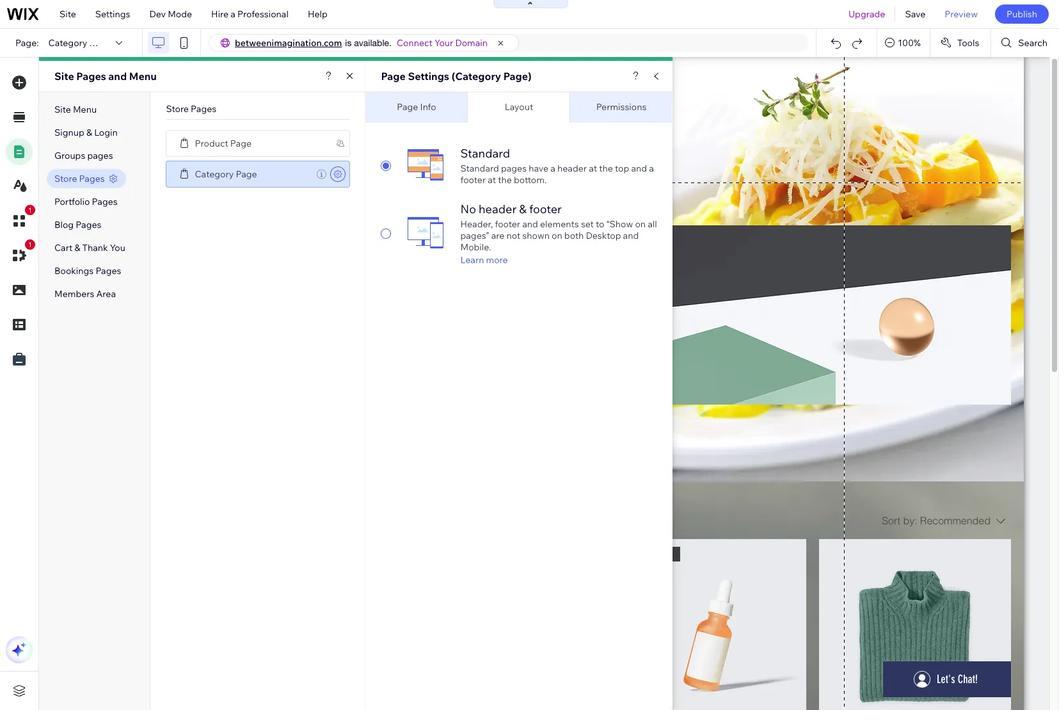 Task type: locate. For each thing, give the bounding box(es) containing it.
& left "login"
[[86, 127, 92, 138]]

at
[[589, 163, 598, 174], [488, 174, 496, 186]]

1 horizontal spatial menu
[[129, 70, 157, 83]]

on left both
[[552, 230, 563, 241]]

and left all
[[624, 230, 639, 241]]

1 vertical spatial 1 button
[[6, 240, 35, 269]]

0 vertical spatial 1
[[28, 206, 32, 214]]

footer inside standard standard pages have a header at the top and a footer at the bottom.
[[461, 174, 486, 186]]

site
[[60, 8, 76, 20], [54, 70, 74, 83], [54, 104, 71, 115]]

0 horizontal spatial menu
[[73, 104, 97, 115]]

0 horizontal spatial on
[[552, 230, 563, 241]]

product
[[195, 137, 228, 149]]

page info
[[397, 101, 437, 113]]

store pages
[[166, 103, 217, 115], [54, 173, 105, 184]]

standard standard pages have a header at the top and a footer at the bottom.
[[461, 146, 654, 186]]

no header & footer header, footer and elements set to "show on all pages" are not shown on both desktop and mobile. learn more
[[461, 202, 658, 266]]

cart
[[54, 242, 73, 254]]

shown
[[523, 230, 550, 241]]

1 horizontal spatial header
[[558, 163, 587, 174]]

category page
[[48, 37, 111, 49], [195, 168, 257, 180]]

2 vertical spatial &
[[75, 242, 80, 254]]

1 button
[[6, 205, 35, 234], [6, 240, 35, 269]]

1 vertical spatial footer
[[530, 202, 562, 216]]

footer
[[461, 174, 486, 186], [530, 202, 562, 216], [495, 218, 521, 230]]

0 vertical spatial category
[[48, 37, 87, 49]]

category down product
[[195, 168, 234, 180]]

& inside no header & footer header, footer and elements set to "show on all pages" are not shown on both desktop and mobile. learn more
[[520, 202, 527, 216]]

category
[[48, 37, 87, 49], [195, 168, 234, 180]]

category page down product page
[[195, 168, 257, 180]]

0 horizontal spatial footer
[[461, 174, 486, 186]]

0 vertical spatial &
[[86, 127, 92, 138]]

0 vertical spatial settings
[[95, 8, 130, 20]]

header right the have
[[558, 163, 587, 174]]

pages up site menu
[[76, 70, 106, 83]]

1 left portfolio
[[28, 206, 32, 214]]

set
[[581, 218, 594, 230]]

mobile.
[[461, 241, 492, 253]]

menu down "dev" at the left top of the page
[[129, 70, 157, 83]]

a right top
[[650, 163, 654, 174]]

1 horizontal spatial footer
[[495, 218, 521, 230]]

2 vertical spatial site
[[54, 104, 71, 115]]

0 horizontal spatial header
[[479, 202, 517, 216]]

betweenimagination.com
[[235, 37, 342, 49]]

0 horizontal spatial at
[[488, 174, 496, 186]]

100% button
[[878, 29, 931, 57]]

1 button left blog
[[6, 205, 35, 234]]

store pages up product
[[166, 103, 217, 115]]

&
[[86, 127, 92, 138], [520, 202, 527, 216], [75, 242, 80, 254]]

standard down layout
[[461, 146, 510, 161]]

pages
[[87, 150, 113, 161], [501, 163, 527, 174]]

settings up "info"
[[408, 70, 450, 83]]

menu up signup & login
[[73, 104, 97, 115]]

1 vertical spatial site
[[54, 70, 74, 83]]

0 vertical spatial category page
[[48, 37, 111, 49]]

settings left "dev" at the left top of the page
[[95, 8, 130, 20]]

help
[[308, 8, 328, 20]]

0 vertical spatial site
[[60, 8, 76, 20]]

1 vertical spatial category page
[[195, 168, 257, 180]]

bottom.
[[514, 174, 547, 186]]

a right the have
[[551, 163, 556, 174]]

& right cart
[[75, 242, 80, 254]]

on
[[636, 218, 646, 230], [552, 230, 563, 241]]

connect
[[397, 37, 433, 49]]

1 button left cart
[[6, 240, 35, 269]]

elements
[[541, 218, 579, 230]]

1 horizontal spatial on
[[636, 218, 646, 230]]

have
[[529, 163, 549, 174]]

the
[[600, 163, 613, 174], [498, 174, 512, 186]]

portfolio pages
[[54, 196, 118, 208]]

is
[[345, 38, 352, 48]]

1 vertical spatial pages
[[501, 163, 527, 174]]

header up "header,"
[[479, 202, 517, 216]]

category up site pages and menu
[[48, 37, 87, 49]]

header inside no header & footer header, footer and elements set to "show on all pages" are not shown on both desktop and mobile. learn more
[[479, 202, 517, 216]]

and right top
[[632, 163, 648, 174]]

2 horizontal spatial &
[[520, 202, 527, 216]]

0 horizontal spatial store pages
[[54, 173, 105, 184]]

pages up product
[[191, 103, 217, 115]]

1 horizontal spatial category page
[[195, 168, 257, 180]]

footer up elements
[[530, 202, 562, 216]]

at left top
[[589, 163, 598, 174]]

store pages down groups pages
[[54, 173, 105, 184]]

1 vertical spatial 1
[[28, 241, 32, 249]]

1 vertical spatial settings
[[408, 70, 450, 83]]

category page up site pages and menu
[[48, 37, 111, 49]]

standard
[[461, 146, 510, 161], [461, 163, 499, 174]]

0 vertical spatial 1 button
[[6, 205, 35, 234]]

page up page info
[[381, 70, 406, 83]]

0 horizontal spatial a
[[231, 8, 236, 20]]

& for cart & thank you
[[75, 242, 80, 254]]

1 vertical spatial &
[[520, 202, 527, 216]]

1 horizontal spatial store
[[166, 103, 189, 115]]

and
[[108, 70, 127, 83], [632, 163, 648, 174], [523, 218, 539, 230], [624, 230, 639, 241]]

groups
[[54, 150, 85, 161]]

0 vertical spatial store
[[166, 103, 189, 115]]

standard up no at the top left
[[461, 163, 499, 174]]

the left top
[[600, 163, 613, 174]]

to
[[596, 218, 605, 230]]

1 1 from the top
[[28, 206, 32, 214]]

2 horizontal spatial a
[[650, 163, 654, 174]]

thank
[[82, 242, 108, 254]]

signup
[[54, 127, 84, 138]]

pages
[[76, 70, 106, 83], [191, 103, 217, 115], [79, 173, 105, 184], [92, 196, 118, 208], [76, 219, 101, 231], [96, 265, 121, 277]]

1 vertical spatial store
[[54, 173, 77, 184]]

1 horizontal spatial pages
[[501, 163, 527, 174]]

on left all
[[636, 218, 646, 230]]

0 vertical spatial footer
[[461, 174, 486, 186]]

a right hire
[[231, 8, 236, 20]]

page up site pages and menu
[[89, 37, 111, 49]]

the left bottom.
[[498, 174, 512, 186]]

settings
[[95, 8, 130, 20], [408, 70, 450, 83]]

1 horizontal spatial settings
[[408, 70, 450, 83]]

& up not
[[520, 202, 527, 216]]

save
[[906, 8, 926, 20]]

all
[[648, 218, 658, 230]]

publish
[[1007, 8, 1038, 20]]

blog
[[54, 219, 74, 231]]

1 horizontal spatial a
[[551, 163, 556, 174]]

0 vertical spatial header
[[558, 163, 587, 174]]

domain
[[456, 37, 488, 49]]

0 horizontal spatial &
[[75, 242, 80, 254]]

0 vertical spatial standard
[[461, 146, 510, 161]]

1
[[28, 206, 32, 214], [28, 241, 32, 249]]

1 vertical spatial header
[[479, 202, 517, 216]]

menu
[[129, 70, 157, 83], [73, 104, 97, 115]]

pages left the have
[[501, 163, 527, 174]]

pages up portfolio pages at the top left of page
[[79, 173, 105, 184]]

2 1 from the top
[[28, 241, 32, 249]]

a
[[231, 8, 236, 20], [551, 163, 556, 174], [650, 163, 654, 174]]

1 for 1st 1 button from the top of the page
[[28, 206, 32, 214]]

0 vertical spatial store pages
[[166, 103, 217, 115]]

permissions
[[597, 101, 647, 113]]

store
[[166, 103, 189, 115], [54, 173, 77, 184]]

1 vertical spatial menu
[[73, 104, 97, 115]]

1 vertical spatial category
[[195, 168, 234, 180]]

bookings pages
[[54, 265, 121, 277]]

footer up no at the top left
[[461, 174, 486, 186]]

1 horizontal spatial category
[[195, 168, 234, 180]]

0 horizontal spatial pages
[[87, 150, 113, 161]]

footer left shown
[[495, 218, 521, 230]]

hire
[[211, 8, 229, 20]]

preview
[[946, 8, 979, 20]]

login
[[94, 127, 118, 138]]

1 standard from the top
[[461, 146, 510, 161]]

1 horizontal spatial &
[[86, 127, 92, 138]]

at left bottom.
[[488, 174, 496, 186]]

0 vertical spatial pages
[[87, 150, 113, 161]]

pages down "login"
[[87, 150, 113, 161]]

tools button
[[931, 29, 992, 57]]

100%
[[899, 37, 922, 49]]

0 vertical spatial menu
[[129, 70, 157, 83]]

1 vertical spatial standard
[[461, 163, 499, 174]]

page
[[89, 37, 111, 49], [381, 70, 406, 83], [397, 101, 419, 113], [230, 137, 252, 149], [236, 168, 257, 180]]

header
[[558, 163, 587, 174], [479, 202, 517, 216]]

bookings
[[54, 265, 94, 277]]

2 standard from the top
[[461, 163, 499, 174]]

1 left cart
[[28, 241, 32, 249]]

and up "login"
[[108, 70, 127, 83]]

more
[[486, 254, 508, 266]]

and right not
[[523, 218, 539, 230]]

page)
[[504, 70, 532, 83]]



Task type: describe. For each thing, give the bounding box(es) containing it.
0 horizontal spatial the
[[498, 174, 512, 186]]

page right product
[[230, 137, 252, 149]]

mode
[[168, 8, 192, 20]]

are
[[492, 230, 505, 241]]

learn more button
[[461, 254, 508, 266]]

professional
[[238, 8, 289, 20]]

portfolio
[[54, 196, 90, 208]]

learn
[[461, 254, 484, 266]]

available.
[[354, 38, 392, 48]]

blog pages
[[54, 219, 101, 231]]

cart & thank you
[[54, 242, 125, 254]]

dev
[[150, 8, 166, 20]]

not
[[507, 230, 521, 241]]

you
[[110, 242, 125, 254]]

1 horizontal spatial at
[[589, 163, 598, 174]]

pages inside standard standard pages have a header at the top and a footer at the bottom.
[[501, 163, 527, 174]]

1 horizontal spatial the
[[600, 163, 613, 174]]

pages right portfolio
[[92, 196, 118, 208]]

site for site
[[60, 8, 76, 20]]

2 vertical spatial footer
[[495, 218, 521, 230]]

2 1 button from the top
[[6, 240, 35, 269]]

1 vertical spatial store pages
[[54, 173, 105, 184]]

page settings (category page)
[[381, 70, 532, 83]]

both
[[565, 230, 584, 241]]

0 horizontal spatial store
[[54, 173, 77, 184]]

search
[[1019, 37, 1048, 49]]

1 horizontal spatial store pages
[[166, 103, 217, 115]]

search button
[[992, 29, 1060, 57]]

no
[[461, 202, 476, 216]]

1 for 2nd 1 button from the top
[[28, 241, 32, 249]]

groups pages
[[54, 150, 113, 161]]

(category
[[452, 70, 502, 83]]

page down product page
[[236, 168, 257, 180]]

publish button
[[996, 4, 1050, 24]]

0 horizontal spatial category
[[48, 37, 87, 49]]

layout
[[505, 101, 534, 113]]

0 horizontal spatial category page
[[48, 37, 111, 49]]

site for site menu
[[54, 104, 71, 115]]

pages up cart & thank you
[[76, 219, 101, 231]]

tools
[[958, 37, 980, 49]]

dev mode
[[150, 8, 192, 20]]

site pages and menu
[[54, 70, 157, 83]]

signup & login
[[54, 127, 118, 138]]

pages up the area
[[96, 265, 121, 277]]

is available. connect your domain
[[345, 37, 488, 49]]

preview button
[[936, 0, 988, 28]]

members
[[54, 288, 94, 300]]

desktop
[[586, 230, 622, 241]]

info
[[421, 101, 437, 113]]

header inside standard standard pages have a header at the top and a footer at the bottom.
[[558, 163, 587, 174]]

upgrade
[[849, 8, 886, 20]]

and inside standard standard pages have a header at the top and a footer at the bottom.
[[632, 163, 648, 174]]

save button
[[896, 0, 936, 28]]

product page
[[195, 137, 252, 149]]

site for site pages and menu
[[54, 70, 74, 83]]

top
[[615, 163, 630, 174]]

members area
[[54, 288, 116, 300]]

1 1 button from the top
[[6, 205, 35, 234]]

"show
[[607, 218, 634, 230]]

2 horizontal spatial footer
[[530, 202, 562, 216]]

0 horizontal spatial settings
[[95, 8, 130, 20]]

your
[[435, 37, 454, 49]]

page left "info"
[[397, 101, 419, 113]]

site menu
[[54, 104, 97, 115]]

pages"
[[461, 230, 490, 241]]

hire a professional
[[211, 8, 289, 20]]

area
[[96, 288, 116, 300]]

& for signup & login
[[86, 127, 92, 138]]

header,
[[461, 218, 493, 230]]



Task type: vqa. For each thing, say whether or not it's contained in the screenshot.
the top Store Pages
yes



